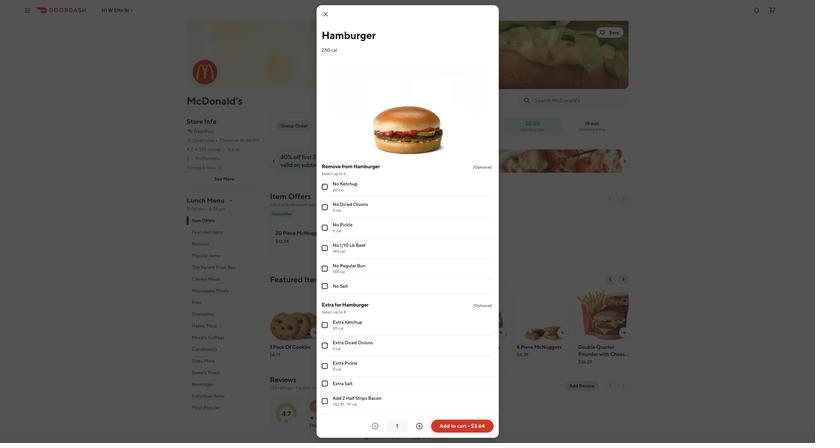 Task type: locate. For each thing, give the bounding box(es) containing it.
0 down $17.49
[[333, 367, 335, 372]]

bacon up extra pickle 0 cal
[[349, 345, 363, 351]]

sides more button
[[187, 356, 262, 367]]

2 delivery from the left
[[520, 127, 537, 132]]

1 horizontal spatial featured
[[270, 275, 303, 284]]

valid
[[280, 162, 293, 169]]

ketchup inside no ketchup 20 cal
[[340, 182, 358, 187]]

111
[[102, 8, 107, 13]]

0 horizontal spatial 135
[[199, 147, 207, 152]]

meals down the kerwin frost box
[[208, 277, 221, 282]]

item for item offers limit one discount per order
[[270, 192, 287, 201]]

diced down no ketchup 20 cal
[[340, 202, 352, 207]]

up down the for
[[334, 310, 338, 315]]

1 vertical spatial piece
[[520, 345, 533, 351]]

with up 'previous' icon
[[599, 352, 609, 358]]

0 vertical spatial (optional)
[[473, 165, 492, 170]]

reviews up 1
[[270, 376, 296, 385]]

double inside the double bacon quarter pounder with cheese meal
[[331, 345, 348, 351]]

the
[[192, 265, 200, 270]]

0 horizontal spatial cheese
[[363, 352, 380, 358]]

add left the review
[[569, 384, 578, 389]]

0 inside no pickle 0 cal
[[333, 229, 335, 234]]

happy meal button
[[187, 321, 262, 332]]

0 vertical spatial mcdonald's
[[187, 95, 243, 107]]

to left 8
[[339, 310, 343, 315]]

1 vertical spatial (optional)
[[473, 304, 492, 308]]

1 (optional) from the top
[[473, 165, 492, 170]]

2 vertical spatial 5
[[283, 430, 285, 435]]

hamburger inside remove from hamburger select up to 6
[[353, 164, 380, 170]]

item inside the item offers limit one discount per order
[[270, 192, 287, 201]]

1 vertical spatial -
[[482, 345, 484, 351]]

add for add review
[[569, 384, 578, 389]]

offers for item offers limit one discount per order
[[288, 192, 311, 201]]

• inside reviews 135 ratings • 1 public review
[[293, 386, 295, 391]]

see down fees
[[214, 177, 222, 182]]

4.7 up the of 5 stars
[[282, 410, 291, 418]]

0 vertical spatial 4.7
[[187, 147, 193, 152]]

salt down no regular bun 150 cal at the left bottom of page
[[340, 284, 348, 289]]

cal inside extra diced onions 5 cal
[[336, 347, 341, 352]]

20 for extra
[[333, 326, 338, 331]]

happy up the mccafe
[[192, 324, 205, 329]]

None checkbox
[[322, 225, 327, 231], [322, 364, 327, 370], [322, 399, 327, 405], [322, 225, 327, 231], [322, 364, 327, 370], [322, 399, 327, 405]]

3 add item to cart image from the left
[[560, 331, 565, 336]]

extra up $17.49
[[333, 341, 344, 346]]

5 inside no diced onions 5 cal
[[333, 208, 335, 213]]

offers down 11:00 am - 4:59 pm
[[202, 218, 215, 224]]

57th
[[114, 8, 124, 13]]

item down 11:00
[[192, 218, 201, 224]]

to left cart
[[451, 424, 456, 430]]

add
[[569, 384, 578, 389], [333, 396, 342, 402], [440, 424, 450, 430]]

add inside button
[[440, 424, 450, 430]]

1 vertical spatial 2
[[342, 396, 345, 402]]

pounder up $17.49
[[331, 352, 351, 358]]

2 (optional) from the top
[[473, 304, 492, 308]]

happy left "4"
[[485, 345, 500, 351]]

happy
[[192, 324, 205, 329], [485, 345, 500, 351]]

2 pounder from the left
[[578, 352, 598, 358]]

double up $16.29
[[578, 345, 595, 351]]

select down remove
[[322, 171, 333, 176]]

cal inside no pickle 0 cal
[[336, 229, 341, 234]]

0 horizontal spatial featured
[[192, 230, 211, 235]]

mcnuggets
[[192, 289, 215, 294]]

5 up no pickle 0 cal at the bottom
[[333, 208, 335, 213]]

mcnuggets inside 20 piece mcnuggets $12.74
[[297, 230, 324, 237]]

hamburger image
[[390, 288, 448, 342]]

add up +$2.51 on the bottom of page
[[333, 396, 342, 402]]

(optional)
[[473, 165, 492, 170], [473, 304, 492, 308]]

store
[[187, 118, 203, 125]]

subtotals
[[301, 162, 325, 169]]

cal inside extra ketchup 20 cal
[[338, 326, 344, 331]]

1 vertical spatial $3.64
[[471, 424, 485, 430]]

individual items
[[192, 394, 225, 399]]

0 horizontal spatial off
[[293, 154, 301, 161]]

popular items button
[[187, 250, 262, 262]]

one
[[281, 202, 289, 208]]

piece for 20
[[283, 230, 296, 237]]

0 vertical spatial meals
[[208, 277, 221, 282]]

0 vertical spatial add
[[569, 384, 578, 389]]

on inside 40% off first 2 orders up to $10 off with 40welcome, valid on subtotals $15
[[294, 162, 300, 169]]

2 vertical spatial item
[[192, 218, 201, 224]]

no right no salt option
[[333, 284, 339, 289]]

onions down no ketchup 20 cal
[[353, 202, 368, 207]]

ratings
[[207, 147, 222, 152], [278, 386, 292, 391]]

onions down extra ketchup 20 cal
[[358, 341, 373, 346]]

reviews
[[192, 242, 209, 247], [270, 376, 296, 385]]

onions inside extra diced onions 5 cal
[[358, 341, 373, 346]]

20 up $12.74
[[275, 230, 282, 237]]

2 double from the left
[[578, 345, 595, 351]]

(optional) inside remove from hamburger group
[[473, 165, 492, 170]]

reviews link
[[270, 376, 296, 385]]

1 horizontal spatial pounder
[[578, 352, 598, 358]]

with up extra pickle 0 cal
[[352, 352, 362, 358]]

cal down 8
[[338, 326, 344, 331]]

to inside extra for hamburger select up to 8
[[339, 310, 343, 315]]

sweets treats
[[192, 371, 220, 376]]

0 vertical spatial 20
[[333, 188, 338, 193]]

pricing & fees
[[187, 165, 216, 171]]

next button of carousel image
[[621, 197, 626, 202]]

1 vertical spatial 135
[[270, 386, 277, 391]]

to left $10 at left top
[[342, 154, 348, 161]]

4.7 up '$'
[[187, 147, 193, 152]]

1 vertical spatial see
[[414, 423, 421, 428]]

mcdonald's up pricing & fees button
[[195, 156, 220, 161]]

0 horizontal spatial $3.64
[[393, 353, 405, 358]]

•
[[216, 138, 218, 143], [224, 147, 225, 152], [191, 156, 193, 161], [293, 386, 295, 391]]

offer
[[282, 212, 292, 217]]

with right $10 at left top
[[368, 154, 379, 161]]

1 vertical spatial offers
[[202, 218, 215, 224]]

item up limit
[[270, 192, 287, 201]]

0.6 mi
[[227, 147, 240, 152]]

$3.64 inside 'button'
[[393, 353, 405, 358]]

• closes at 10:30 pm
[[216, 138, 260, 143]]

mcnuggets down per
[[297, 230, 324, 237]]

mcnuggets for 4
[[534, 345, 562, 351]]

up up $15
[[335, 154, 341, 161]]

see for see more
[[214, 177, 222, 182]]

1 vertical spatial up
[[334, 171, 338, 176]]

featured items heading
[[270, 275, 324, 285]]

onions for extra for hamburger
[[358, 341, 373, 346]]

most popular button
[[187, 402, 262, 414]]

previous image
[[608, 384, 613, 389]]

1 off from the left
[[293, 154, 301, 161]]

with inside the double bacon quarter pounder with cheese meal
[[352, 352, 362, 358]]

bacon inside the double bacon quarter pounder with cheese meal
[[349, 345, 363, 351]]

1 horizontal spatial 135
[[270, 386, 277, 391]]

sweets
[[192, 371, 207, 376]]

add up $20+
[[440, 424, 450, 430]]

popular up the
[[192, 253, 208, 259]]

happy meal
[[192, 324, 217, 329]]

reviews for reviews 135 ratings • 1 public review
[[270, 376, 296, 385]]

diced inside no diced onions 5 cal
[[340, 202, 352, 207]]

(optional) for extra for hamburger
[[473, 304, 492, 308]]

5 inside extra diced onions 5 cal
[[333, 347, 335, 352]]

20 inside no ketchup 20 cal
[[333, 188, 338, 193]]

delivery inside $0.00 delivery fee
[[520, 127, 537, 132]]

2 horizontal spatial with
[[599, 352, 609, 358]]

2 vertical spatial add
[[440, 424, 450, 430]]

piece for 4
[[520, 345, 533, 351]]

piece up $4.39
[[520, 345, 533, 351]]

up inside remove from hamburger select up to 6
[[334, 171, 338, 176]]

extra inside extra ketchup 20 cal
[[333, 320, 344, 325]]

0 horizontal spatial featured items
[[192, 230, 223, 235]]

0 horizontal spatial add
[[333, 396, 342, 402]]

0 vertical spatial featured items
[[192, 230, 223, 235]]

onions inside no diced onions 5 cal
[[353, 202, 368, 207]]

no inside no diced onions 5 cal
[[333, 202, 339, 207]]

extra down 8
[[333, 320, 344, 325]]

• left 1
[[293, 386, 295, 391]]

0 vertical spatial on
[[294, 162, 300, 169]]

5 no from the top
[[333, 264, 339, 269]]

offers inside the item offers limit one discount per order
[[288, 192, 311, 201]]

more
[[223, 177, 234, 182], [204, 359, 215, 364]]

0 horizontal spatial happy
[[192, 324, 205, 329]]

double
[[331, 345, 348, 351], [578, 345, 595, 351]]

1 horizontal spatial add
[[440, 424, 450, 430]]

of
[[285, 345, 291, 351]]

1 horizontal spatial delivery
[[579, 127, 595, 132]]

add item to cart image for double quarter pounder with cheese meal
[[622, 331, 627, 336]]

ratings down reviews "link" in the left of the page
[[278, 386, 292, 391]]

cal inside no ketchup 20 cal
[[338, 188, 344, 193]]

1
[[296, 386, 298, 391]]

ketchup
[[340, 182, 358, 187], [345, 320, 362, 325]]

2 vertical spatial 20
[[333, 326, 338, 331]]

20 up no diced onions 5 cal
[[333, 188, 338, 193]]

250 cal
[[322, 48, 337, 53]]

0 horizontal spatial bacon
[[349, 345, 363, 351]]

2 off from the left
[[359, 154, 367, 161]]

- inside hamburger - happy meal
[[482, 345, 484, 351]]

0 up 180
[[333, 229, 335, 234]]

no inside no pickle 0 cal
[[333, 223, 339, 228]]

pounder up $16.29
[[578, 352, 598, 358]]

item offer
[[273, 212, 292, 217]]

4 piece mcnuggets $4.39
[[517, 345, 562, 358]]

$12.74
[[275, 239, 289, 244]]

add inside 'button'
[[569, 384, 578, 389]]

double up $17.49
[[331, 345, 348, 351]]

1 vertical spatial 20
[[275, 230, 282, 237]]

0 horizontal spatial mcnuggets
[[297, 230, 324, 237]]

delivery inside 19 min delivery time
[[579, 127, 595, 132]]

2 add item to cart image from the left
[[498, 331, 503, 336]]

0 horizontal spatial delivery
[[520, 127, 537, 132]]

items for popular items "button" in the bottom of the page
[[209, 253, 220, 259]]

cal right 70
[[352, 402, 357, 407]]

cal inside no regular bun 150 cal
[[340, 270, 345, 275]]

20 inside extra ketchup 20 cal
[[333, 326, 338, 331]]

piece inside 20 piece mcnuggets $12.74
[[283, 230, 296, 237]]

closes
[[220, 138, 234, 143]]

2 vertical spatial previous button of carousel image
[[608, 277, 613, 282]]

see left all
[[414, 423, 421, 428]]

next button of carousel image
[[622, 159, 627, 164], [621, 277, 626, 282]]

pickle right $17.49
[[345, 361, 357, 366]]

extra
[[322, 302, 334, 308], [333, 320, 344, 325], [333, 341, 344, 346], [333, 361, 344, 366], [333, 382, 344, 387]]

1 quarter from the left
[[364, 345, 383, 351]]

1 vertical spatial popular
[[203, 406, 220, 411]]

meal inside button
[[206, 324, 217, 329]]

0 vertical spatial 135
[[199, 147, 207, 152]]

cal down "1/10"
[[340, 249, 345, 254]]

2 up ·
[[342, 396, 345, 402]]

0 horizontal spatial 2
[[313, 154, 316, 161]]

3 no from the top
[[333, 223, 339, 228]]

delivery left time
[[579, 127, 595, 132]]

salt inside extra for hamburger group
[[345, 382, 353, 387]]

open now
[[192, 138, 214, 143]]

0 vertical spatial item
[[270, 192, 287, 201]]

no right the order
[[333, 202, 339, 207]]

0 vertical spatial more
[[223, 177, 234, 182]]

0 horizontal spatial -
[[206, 207, 208, 212]]

0 vertical spatial ketchup
[[340, 182, 358, 187]]

add item to cart image inside hamburger - happy meal button
[[498, 331, 503, 336]]

extra up the 'extra salt'
[[333, 361, 344, 366]]

4 add item to cart image from the left
[[622, 331, 627, 336]]

·
[[345, 402, 346, 407]]

onions
[[353, 202, 368, 207], [358, 341, 373, 346]]

1 vertical spatial featured
[[270, 275, 303, 284]]

0 horizontal spatial double
[[331, 345, 348, 351]]

extra inside extra for hamburger select up to 8
[[322, 302, 334, 308]]

0 for extra
[[333, 367, 335, 372]]

0 vertical spatial up
[[335, 154, 341, 161]]

salt inside remove from hamburger group
[[340, 284, 348, 289]]

mcdonald's image
[[187, 21, 628, 89], [192, 60, 217, 85]]

1 pounder from the left
[[331, 352, 351, 358]]

1 vertical spatial mcnuggets
[[534, 345, 562, 351]]

notification bell image
[[753, 6, 760, 14]]

add item to cart image
[[313, 331, 318, 336], [498, 331, 503, 336], [560, 331, 565, 336], [622, 331, 627, 336]]

0 vertical spatial onions
[[353, 202, 368, 207]]

no up 150
[[333, 264, 339, 269]]

0 for remove
[[333, 229, 335, 234]]

2 horizontal spatial -
[[482, 345, 484, 351]]

2 horizontal spatial add
[[569, 384, 578, 389]]

1 horizontal spatial off
[[359, 154, 367, 161]]

most popular
[[192, 406, 220, 411]]

2 vertical spatial up
[[334, 310, 338, 315]]

hamburger dialog
[[316, 5, 499, 444]]

cal up $17.49
[[336, 347, 341, 352]]

select left 8
[[322, 310, 333, 315]]

piece up $12.74
[[283, 230, 296, 237]]

0 vertical spatial featured
[[192, 230, 211, 235]]

2 quarter from the left
[[596, 345, 614, 351]]

11:00
[[187, 207, 198, 212]]

180
[[333, 249, 339, 254]]

pickle inside extra pickle 0 cal
[[345, 361, 357, 366]]

meals
[[208, 277, 221, 282], [216, 289, 229, 294]]

delivery down '$0.00'
[[520, 127, 537, 132]]

135 down reviews "link" in the left of the page
[[270, 386, 277, 391]]

hamburger - happy meal image
[[452, 288, 510, 342]]

on right valid
[[294, 162, 300, 169]]

1 vertical spatial salt
[[345, 382, 353, 387]]

meals for combo meals
[[208, 277, 221, 282]]

on left $20+
[[433, 434, 439, 440]]

• left 0.6
[[224, 147, 225, 152]]

ketchup for for
[[345, 320, 362, 325]]

remove from hamburger group
[[322, 163, 493, 294]]

1 vertical spatial pickle
[[345, 361, 357, 366]]

no for no regular bun
[[333, 264, 339, 269]]

the kerwin frost box
[[192, 265, 236, 270]]

extra for extra pickle
[[333, 361, 344, 366]]

group
[[281, 123, 294, 129]]

items up the kerwin frost box
[[209, 253, 220, 259]]

up
[[335, 154, 341, 161], [334, 171, 338, 176], [334, 310, 338, 315]]

5 right of
[[283, 430, 285, 435]]

cal inside the add 2 half strips bacon +$2.51 · 70 cal
[[352, 402, 357, 407]]

1 add item to cart image from the left
[[313, 331, 318, 336]]

0 horizontal spatial on
[[294, 162, 300, 169]]

items left no salt
[[304, 275, 324, 284]]

diced inside extra diced onions 5 cal
[[345, 341, 357, 346]]

up inside extra for hamburger select up to 8
[[334, 310, 338, 315]]

add inside the add 2 half strips bacon +$2.51 · 70 cal
[[333, 396, 342, 402]]

order
[[317, 202, 328, 208]]

20 down extra for hamburger select up to 8
[[333, 326, 338, 331]]

to left 6 at the left
[[339, 171, 343, 176]]

6
[[343, 171, 346, 176]]

off right $10 at left top
[[359, 154, 367, 161]]

2 select from the top
[[322, 310, 333, 315]]

0 horizontal spatial more
[[204, 359, 215, 364]]

reviews for reviews
[[192, 242, 209, 247]]

1 vertical spatial 4.7
[[282, 410, 291, 418]]

salt for extra salt
[[345, 382, 353, 387]]

popular inside "button"
[[192, 253, 208, 259]]

no down remove
[[333, 182, 339, 187]]

no 1/10 lb beef 180 cal
[[333, 243, 366, 254]]

10:30
[[240, 138, 251, 143]]

135
[[199, 147, 207, 152], [270, 386, 277, 391]]

1 horizontal spatial double
[[578, 345, 595, 351]]

see all link
[[408, 397, 433, 444]]

0 vertical spatial mcnuggets
[[297, 230, 324, 237]]

2 right first at the left top
[[313, 154, 316, 161]]

cal down $17.49
[[336, 367, 341, 372]]

0 vertical spatial bacon
[[349, 345, 363, 351]]

item offers
[[192, 218, 215, 224]]

featured items
[[192, 230, 223, 235], [270, 275, 324, 284]]

1 horizontal spatial happy
[[485, 345, 500, 351]]

offers up discount
[[288, 192, 311, 201]]

select inside extra for hamburger select up to 8
[[322, 310, 333, 315]]

2 cheese from the left
[[610, 352, 628, 358]]

1 vertical spatial reviews
[[270, 376, 296, 385]]

reviews inside 'reviews' button
[[192, 242, 209, 247]]

1 vertical spatial add
[[333, 396, 342, 402]]

meal inside the double bacon quarter pounder with cheese meal
[[331, 359, 343, 365]]

1 vertical spatial previous button of carousel image
[[608, 197, 613, 202]]

0 horizontal spatial reviews
[[192, 242, 209, 247]]

close hamburger image
[[322, 10, 329, 18]]

1 vertical spatial 5
[[333, 347, 335, 352]]

extra left the for
[[322, 302, 334, 308]]

offers
[[288, 192, 311, 201], [202, 218, 215, 224]]

ketchup down 8
[[345, 320, 362, 325]]

4.7
[[187, 147, 193, 152], [282, 410, 291, 418]]

see all
[[414, 423, 428, 428]]

item down limit
[[273, 212, 281, 217]]

w
[[108, 8, 113, 13]]

cal right 150
[[340, 270, 345, 275]]

diced for for
[[345, 341, 357, 346]]

(optional) inside extra for hamburger group
[[473, 304, 492, 308]]

reviews inside reviews 135 ratings • 1 public review
[[270, 376, 296, 385]]

fries
[[192, 300, 202, 306]]

mcdonald's up 'info'
[[187, 95, 243, 107]]

no for no diced onions
[[333, 202, 339, 207]]

0 vertical spatial -
[[206, 207, 208, 212]]

previous button of carousel image
[[271, 159, 276, 164], [608, 197, 613, 202], [608, 277, 613, 282]]

ketchup inside extra ketchup 20 cal
[[345, 320, 362, 325]]

5 for extra
[[333, 347, 335, 352]]

None checkbox
[[322, 184, 327, 190], [322, 205, 327, 211], [322, 246, 327, 252], [322, 266, 327, 272], [322, 323, 327, 329], [322, 343, 327, 349], [322, 184, 327, 190], [322, 205, 327, 211], [322, 246, 327, 252], [322, 266, 327, 272], [322, 323, 327, 329], [322, 343, 327, 349]]

2 0 from the top
[[333, 367, 335, 372]]

salt up half
[[345, 382, 353, 387]]

2 inside 40% off first 2 orders up to $10 off with 40welcome, valid on subtotals $15
[[313, 154, 316, 161]]

0 inside extra pickle 0 cal
[[333, 367, 335, 372]]

item for item offer
[[273, 212, 281, 217]]

hamburger inside extra for hamburger select up to 8
[[342, 302, 369, 308]]

ketchup down 6 at the left
[[340, 182, 358, 187]]

shareables
[[192, 312, 215, 317]]

see
[[214, 177, 222, 182], [414, 423, 421, 428]]

0 vertical spatial piece
[[283, 230, 296, 237]]

0 vertical spatial popular
[[192, 253, 208, 259]]

0 items, open order cart image
[[768, 6, 776, 14]]

1 vertical spatial onions
[[358, 341, 373, 346]]

pickle down no diced onions 5 cal
[[340, 223, 353, 228]]

hamburger - happy meal button
[[452, 288, 510, 369]]

0 vertical spatial happy
[[192, 324, 205, 329]]

5
[[333, 208, 335, 213], [333, 347, 335, 352], [283, 430, 285, 435]]

select inside remove from hamburger select up to 6
[[322, 171, 333, 176]]

no inside no regular bun 150 cal
[[333, 264, 339, 269]]

0 horizontal spatial with
[[352, 352, 362, 358]]

4 piece mcnuggets image
[[514, 288, 572, 342]]

no inside the no 1/10 lb beef 180 cal
[[333, 243, 339, 248]]

reviews 135 ratings • 1 public review
[[270, 376, 326, 391]]

meals down combo meals button
[[216, 289, 229, 294]]

0 horizontal spatial pounder
[[331, 352, 351, 358]]

ratings inside reviews 135 ratings • 1 public review
[[278, 386, 292, 391]]

cal up "1/10"
[[336, 229, 341, 234]]

decrease quantity by 1 image
[[371, 423, 379, 431]]

0 vertical spatial 0
[[333, 229, 335, 234]]

0 vertical spatial $3.64
[[393, 353, 405, 358]]

featured
[[192, 230, 211, 235], [270, 275, 303, 284]]

1 select from the top
[[322, 171, 333, 176]]

items inside "button"
[[209, 253, 220, 259]]

1 horizontal spatial with
[[368, 154, 379, 161]]

0 vertical spatial pickle
[[340, 223, 353, 228]]

featured inside featured items "heading"
[[270, 275, 303, 284]]

1 delivery from the left
[[579, 127, 595, 132]]

to inside remove from hamburger select up to 6
[[339, 171, 343, 176]]

20 inside 20 piece mcnuggets $12.74
[[275, 230, 282, 237]]

cal up no pickle 0 cal at the bottom
[[336, 208, 341, 213]]

see for see all
[[414, 423, 421, 428]]

1 cheese from the left
[[363, 352, 380, 358]]

1 horizontal spatial featured items
[[270, 275, 324, 284]]

1 horizontal spatial quarter
[[596, 345, 614, 351]]

piece
[[283, 230, 296, 237], [520, 345, 533, 351]]

cheese inside double quarter pounder with cheese meal
[[610, 352, 628, 358]]

4 no from the top
[[333, 243, 339, 248]]

mcnuggets
[[297, 230, 324, 237], [534, 345, 562, 351]]

0 vertical spatial 5
[[333, 208, 335, 213]]

up for extra
[[334, 310, 338, 315]]

pickle inside no pickle 0 cal
[[340, 223, 353, 228]]

cal down 6 at the left
[[338, 188, 344, 193]]

items up 'reviews' button
[[212, 230, 223, 235]]

see inside button
[[214, 177, 222, 182]]

double inside double quarter pounder with cheese meal
[[578, 345, 595, 351]]

1 vertical spatial meals
[[216, 289, 229, 294]]

1 horizontal spatial see
[[414, 423, 421, 428]]

1 0 from the top
[[333, 229, 335, 234]]

items inside "heading"
[[304, 275, 324, 284]]

double quarter pounder with cheese meal image
[[576, 288, 633, 342]]

2
[[313, 154, 316, 161], [342, 396, 345, 402]]

reviews up popular items
[[192, 242, 209, 247]]

diced down extra ketchup 20 cal
[[345, 341, 357, 346]]

1 horizontal spatial 2
[[342, 396, 345, 402]]

d
[[342, 404, 346, 410]]

more for see more
[[223, 177, 234, 182]]

pamela d
[[324, 404, 346, 410]]

with inside 40% off first 2 orders up to $10 off with 40welcome, valid on subtotals $15
[[368, 154, 379, 161]]

featured items button
[[187, 227, 262, 239]]

bacon inside the add 2 half strips bacon +$2.51 · 70 cal
[[368, 396, 381, 402]]

more up menu
[[223, 177, 234, 182]]

extra inside extra diced onions 5 cal
[[333, 341, 344, 346]]

0 vertical spatial 2
[[313, 154, 316, 161]]

1 no from the top
[[333, 182, 339, 187]]

1 vertical spatial select
[[322, 310, 333, 315]]

1 horizontal spatial $3.64
[[471, 424, 485, 430]]

add for add to cart - $3.64
[[440, 424, 450, 430]]

frost
[[216, 265, 227, 270]]

2 no from the top
[[333, 202, 339, 207]]

bacon right strips
[[368, 396, 381, 402]]

hamburger inside hamburger - happy meal
[[455, 345, 481, 351]]

more right sides
[[204, 359, 215, 364]]

0 horizontal spatial ratings
[[207, 147, 222, 152]]

135 up $ • mcdonald's
[[199, 147, 207, 152]]

$20+
[[440, 434, 452, 440]]

popular down individual items at the left of page
[[203, 406, 220, 411]]

0 vertical spatial ratings
[[207, 147, 222, 152]]

no up 180
[[333, 243, 339, 248]]

see inside "link"
[[414, 423, 421, 428]]

1 double from the left
[[331, 345, 348, 351]]

1 horizontal spatial reviews
[[270, 376, 296, 385]]

no down no diced onions 5 cal
[[333, 223, 339, 228]]

extra inside extra pickle 0 cal
[[333, 361, 344, 366]]

mcnuggets inside 4 piece mcnuggets $4.39
[[534, 345, 562, 351]]

piece inside 4 piece mcnuggets $4.39
[[520, 345, 533, 351]]

1 horizontal spatial piece
[[520, 345, 533, 351]]

off left first at the left top
[[293, 154, 301, 161]]

limit
[[270, 202, 280, 208]]

no inside no ketchup 20 cal
[[333, 182, 339, 187]]

0 horizontal spatial quarter
[[364, 345, 383, 351]]



Task type: vqa. For each thing, say whether or not it's contained in the screenshot.


Task type: describe. For each thing, give the bounding box(es) containing it.
add item to cart image for 3 pack of cookies
[[313, 331, 318, 336]]

box
[[228, 265, 236, 270]]

sides more
[[192, 359, 215, 364]]

time
[[596, 127, 605, 132]]

ketchup for from
[[340, 182, 358, 187]]

featured items inside featured items button
[[192, 230, 223, 235]]

5 for remove
[[333, 208, 335, 213]]

20 piece mcnuggets $12.74
[[275, 230, 324, 244]]

11:00 am - 4:59 pm
[[187, 207, 226, 212]]

all
[[422, 423, 428, 428]]

Extra Salt checkbox
[[322, 381, 327, 387]]

review
[[579, 384, 595, 389]]

treats
[[208, 371, 220, 376]]

pickle for for
[[345, 361, 357, 366]]

quarter inside the double bacon quarter pounder with cheese meal
[[364, 345, 383, 351]]

store info
[[187, 118, 217, 125]]

add for add 2 half strips bacon +$2.51 · 70 cal
[[333, 396, 342, 402]]

(optional) for remove from hamburger
[[473, 165, 492, 170]]

1 horizontal spatial 4.7
[[282, 410, 291, 418]]

extra ketchup 20 cal
[[333, 320, 362, 331]]

135 ratings •
[[199, 147, 225, 152]]

increase quantity by 1 image
[[415, 423, 423, 431]]

condiments
[[192, 347, 217, 352]]

group order button
[[277, 121, 312, 131]]

pricing
[[187, 165, 201, 171]]

min
[[591, 121, 599, 127]]

diced for from
[[340, 202, 352, 207]]

Current quantity is 1 number field
[[391, 423, 404, 430]]

$3.64 inside button
[[471, 424, 485, 430]]

$15
[[326, 162, 335, 169]]

stars
[[286, 430, 294, 435]]

extra for extra for hamburger
[[322, 302, 334, 308]]

mcnuggets meals
[[192, 289, 229, 294]]

lunch
[[187, 197, 206, 204]]

135 inside reviews 135 ratings • 1 public review
[[270, 386, 277, 391]]

at
[[235, 138, 239, 143]]

mcnuggets meals button
[[187, 285, 262, 297]]

$3.64 button
[[390, 288, 448, 369]]

select for extra
[[322, 310, 333, 315]]

half
[[346, 396, 355, 402]]

double for double bacon quarter pounder with cheese meal
[[331, 345, 348, 351]]

add item to cart image for hamburger - happy meal
[[498, 331, 503, 336]]

cal inside extra pickle 0 cal
[[336, 367, 341, 372]]

combo
[[192, 277, 207, 282]]

no ketchup 20 cal
[[333, 182, 358, 193]]

fries button
[[187, 297, 262, 309]]

review
[[312, 386, 326, 391]]

extra for hamburger select up to 8
[[322, 302, 369, 315]]

happy inside hamburger - happy meal
[[485, 345, 500, 351]]

4:59
[[209, 207, 218, 212]]

individual
[[192, 394, 212, 399]]

orders
[[317, 154, 333, 161]]

previous button of carousel image for next button of carousel image
[[608, 197, 613, 202]]

open menu image
[[23, 6, 31, 14]]

item offers heading
[[270, 191, 311, 202]]

pounder inside double quarter pounder with cheese meal
[[578, 352, 598, 358]]

cal inside no diced onions 5 cal
[[336, 208, 341, 213]]

popular inside button
[[203, 406, 220, 411]]

fee
[[538, 127, 544, 132]]

discount
[[290, 202, 308, 208]]

no for no pickle
[[333, 223, 339, 228]]

meal inside double quarter pounder with cheese meal
[[578, 359, 590, 365]]

featured inside featured items button
[[192, 230, 211, 235]]

mccafe
[[192, 335, 207, 341]]

$4.19
[[269, 353, 281, 358]]

next image
[[621, 384, 626, 389]]

coffees
[[208, 335, 224, 341]]

group order
[[281, 123, 308, 129]]

1 vertical spatial on
[[433, 434, 439, 440]]

combo meals
[[192, 277, 221, 282]]

20 for remove
[[333, 188, 338, 193]]

up for remove
[[334, 171, 338, 176]]

extra right extra salt option
[[333, 382, 344, 387]]

free
[[373, 434, 384, 440]]

No Salt checkbox
[[322, 284, 327, 290]]

no pickle 0 cal
[[333, 223, 353, 234]]

to inside button
[[451, 424, 456, 430]]

cal inside the no 1/10 lb beef 180 cal
[[340, 249, 345, 254]]

+$2.51
[[333, 402, 344, 407]]

condiments button
[[187, 344, 262, 356]]

40welcome,
[[380, 154, 420, 161]]

6 no from the top
[[333, 284, 339, 289]]

Item Search search field
[[535, 97, 623, 104]]

select for remove
[[322, 171, 333, 176]]

19
[[585, 121, 590, 127]]

hamburger - happy meal
[[455, 345, 500, 358]]

• right now
[[216, 138, 218, 143]]

quarter inside double quarter pounder with cheese meal
[[596, 345, 614, 351]]

items for individual items button
[[213, 394, 225, 399]]

extra for extra diced onions
[[333, 341, 344, 346]]

extra for extra ketchup
[[333, 320, 344, 325]]

$ • mcdonald's
[[187, 156, 220, 161]]

$16.29
[[578, 360, 592, 365]]

item for item offers
[[192, 218, 201, 224]]

add to cart - $3.64
[[440, 424, 485, 430]]

most
[[192, 406, 202, 411]]

of
[[279, 430, 282, 435]]

no for no 1/10 lb beef
[[333, 243, 339, 248]]

add review
[[569, 384, 595, 389]]

happy inside happy meal button
[[192, 324, 205, 329]]

beverages
[[192, 382, 214, 388]]

add to cart - $3.64 button
[[431, 420, 493, 433]]

bun
[[357, 264, 365, 269]]

see more button
[[187, 174, 262, 184]]

double for double quarter pounder with cheese meal
[[578, 345, 595, 351]]

pack
[[273, 345, 284, 351]]

meals for mcnuggets meals
[[216, 289, 229, 294]]

3 pack of cookies image
[[267, 288, 324, 342]]

onions for remove from hamburger
[[353, 202, 368, 207]]

regular
[[340, 264, 356, 269]]

mccafe coffees button
[[187, 332, 262, 344]]

previous button of carousel image for bottommost next button of carousel icon
[[608, 277, 613, 282]]

items for featured items button
[[212, 230, 223, 235]]

reviews button
[[187, 239, 262, 250]]

more for sides more
[[204, 359, 215, 364]]

extra pickle 0 cal
[[333, 361, 357, 372]]

1 vertical spatial featured items
[[270, 275, 324, 284]]

0 vertical spatial previous button of carousel image
[[271, 159, 276, 164]]

fees
[[206, 165, 216, 171]]

free 20pc mcnuggetsⓡ on $20+
[[373, 434, 452, 440]]

meal inside hamburger - happy meal
[[455, 352, 466, 358]]

pm
[[219, 207, 226, 212]]

pm
[[252, 138, 260, 143]]

double bacon quarter pounder with cheese meal
[[331, 345, 383, 365]]

cal right the 250
[[331, 48, 337, 53]]

pounder inside the double bacon quarter pounder with cheese meal
[[331, 352, 351, 358]]

offers for item offers
[[202, 218, 215, 224]]

pickle for from
[[340, 223, 353, 228]]

am
[[199, 207, 205, 212]]

add item to cart image for 4 piece mcnuggets
[[560, 331, 565, 336]]

to inside 40% off first 2 orders up to $10 off with 40welcome, valid on subtotals $15
[[342, 154, 348, 161]]

up inside 40% off first 2 orders up to $10 off with 40welcome, valid on subtotals $15
[[335, 154, 341, 161]]

20pc
[[385, 434, 398, 440]]

• right '$'
[[191, 156, 193, 161]]

1 vertical spatial next button of carousel image
[[621, 277, 626, 282]]

1 vertical spatial mcdonald's
[[195, 156, 220, 161]]

beverages button
[[187, 379, 262, 391]]

beef
[[356, 243, 366, 248]]

with inside double quarter pounder with cheese meal
[[599, 352, 609, 358]]

2 inside the add 2 half strips bacon +$2.51 · 70 cal
[[342, 396, 345, 402]]

250
[[322, 48, 330, 53]]

no for no ketchup
[[333, 182, 339, 187]]

individual items button
[[187, 391, 262, 402]]

0 vertical spatial next button of carousel image
[[622, 159, 627, 164]]

st
[[124, 8, 129, 13]]

add review button
[[565, 381, 599, 392]]

- inside hamburger dialog
[[468, 424, 470, 430]]

cart
[[457, 424, 467, 430]]

cheese inside the double bacon quarter pounder with cheese meal
[[363, 352, 380, 358]]

strips
[[356, 396, 367, 402]]

$
[[187, 156, 189, 161]]

extra for hamburger group
[[322, 302, 493, 444]]

double bacon quarter pounder with cheese meal image
[[328, 288, 386, 342]]

70
[[346, 402, 351, 407]]

double quarter pounder with cheese meal
[[578, 345, 628, 365]]

$4.39
[[517, 353, 529, 358]]

salt for no salt
[[340, 284, 348, 289]]

first
[[302, 154, 312, 161]]

$17.49
[[331, 360, 344, 365]]

8
[[343, 310, 346, 315]]

public
[[299, 386, 311, 391]]

mcnuggets for 20
[[297, 230, 324, 237]]



